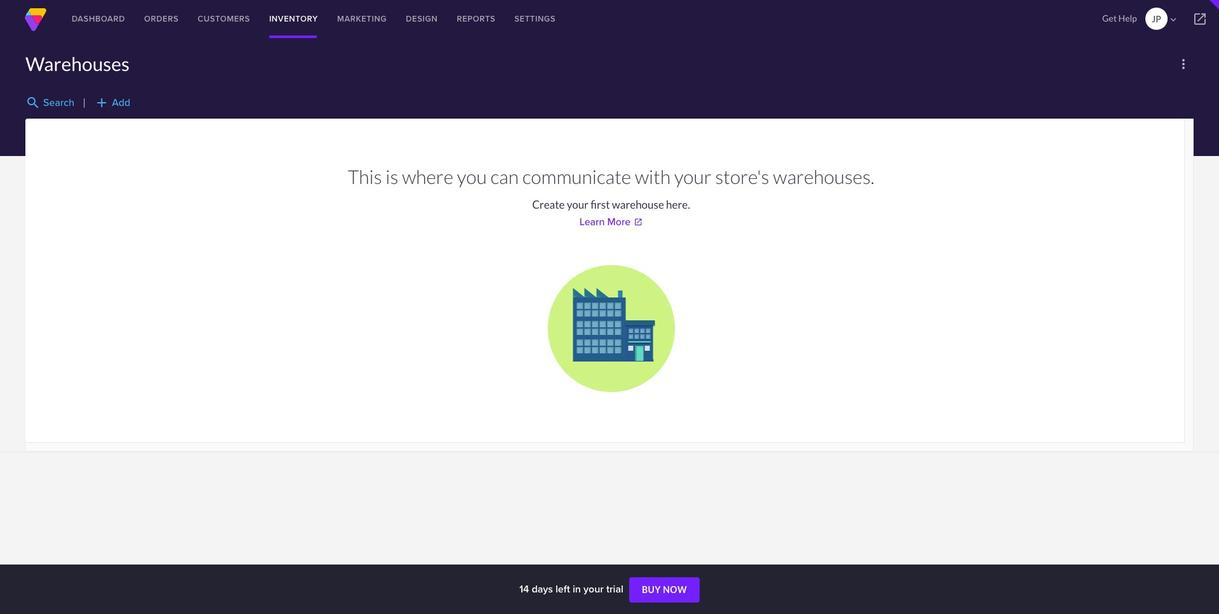 Task type: locate. For each thing, give the bounding box(es) containing it.
customers
[[198, 13, 250, 25]]

buy
[[642, 585, 661, 596]]

reports
[[457, 13, 496, 25]]

learn more link
[[580, 215, 643, 229]]

create your first warehouse here. learn more
[[532, 198, 690, 229]]

|
[[83, 96, 86, 108]]

is
[[386, 165, 399, 188]]

days
[[532, 583, 553, 597]]

store's
[[716, 165, 770, 188]]

add add
[[94, 95, 130, 111]]

warehouses
[[25, 52, 130, 75]]

14 days left in your trial
[[520, 583, 626, 597]]

now
[[663, 585, 687, 596]]

search
[[25, 95, 41, 111]]

your up learn
[[567, 198, 589, 212]]

inventory
[[269, 13, 318, 25]]

left
[[556, 583, 570, 597]]

more_vert button
[[1174, 54, 1194, 74]]

where
[[402, 165, 454, 188]]

marketing
[[337, 13, 387, 25]]

your inside create your first warehouse here. learn more
[[567, 198, 589, 212]]

1 vertical spatial your
[[567, 198, 589, 212]]

0 vertical spatial your
[[675, 165, 712, 188]]

first
[[591, 198, 610, 212]]

oops! you don't have any warehouses yet. image
[[548, 266, 675, 393]]

 link
[[1182, 0, 1220, 38]]


[[1168, 14, 1180, 25]]

your
[[675, 165, 712, 188], [567, 198, 589, 212], [584, 583, 604, 597]]

get help
[[1103, 13, 1138, 24]]

more_vert
[[1177, 57, 1192, 72]]

dashboard
[[72, 13, 125, 25]]

your up here.
[[675, 165, 712, 188]]

create
[[532, 198, 565, 212]]

buy now link
[[630, 578, 700, 604]]

your right in
[[584, 583, 604, 597]]

search search
[[25, 95, 74, 111]]

buy now
[[642, 585, 687, 596]]



Task type: vqa. For each thing, say whether or not it's contained in the screenshot.
Items:
no



Task type: describe. For each thing, give the bounding box(es) containing it.
this
[[348, 165, 382, 188]]

add
[[94, 95, 109, 111]]

with
[[635, 165, 671, 188]]

get
[[1103, 13, 1117, 24]]


[[1193, 11, 1208, 27]]

here.
[[666, 198, 690, 212]]

orders
[[144, 13, 179, 25]]

search
[[43, 96, 74, 110]]

design
[[406, 13, 438, 25]]

jp
[[1152, 13, 1162, 24]]

warehouses.
[[773, 165, 875, 188]]

trial
[[607, 583, 624, 597]]

14
[[520, 583, 529, 597]]

this is where you can communicate with your store's warehouses.
[[348, 165, 875, 188]]

warehouse
[[612, 198, 664, 212]]

2 vertical spatial your
[[584, 583, 604, 597]]

more
[[608, 215, 631, 229]]

learn
[[580, 215, 605, 229]]

dashboard link
[[62, 0, 135, 38]]

add
[[112, 96, 130, 110]]

settings
[[515, 13, 556, 25]]

in
[[573, 583, 581, 597]]

communicate
[[523, 165, 632, 188]]

can
[[491, 165, 519, 188]]

help
[[1119, 13, 1138, 24]]

you
[[457, 165, 487, 188]]



